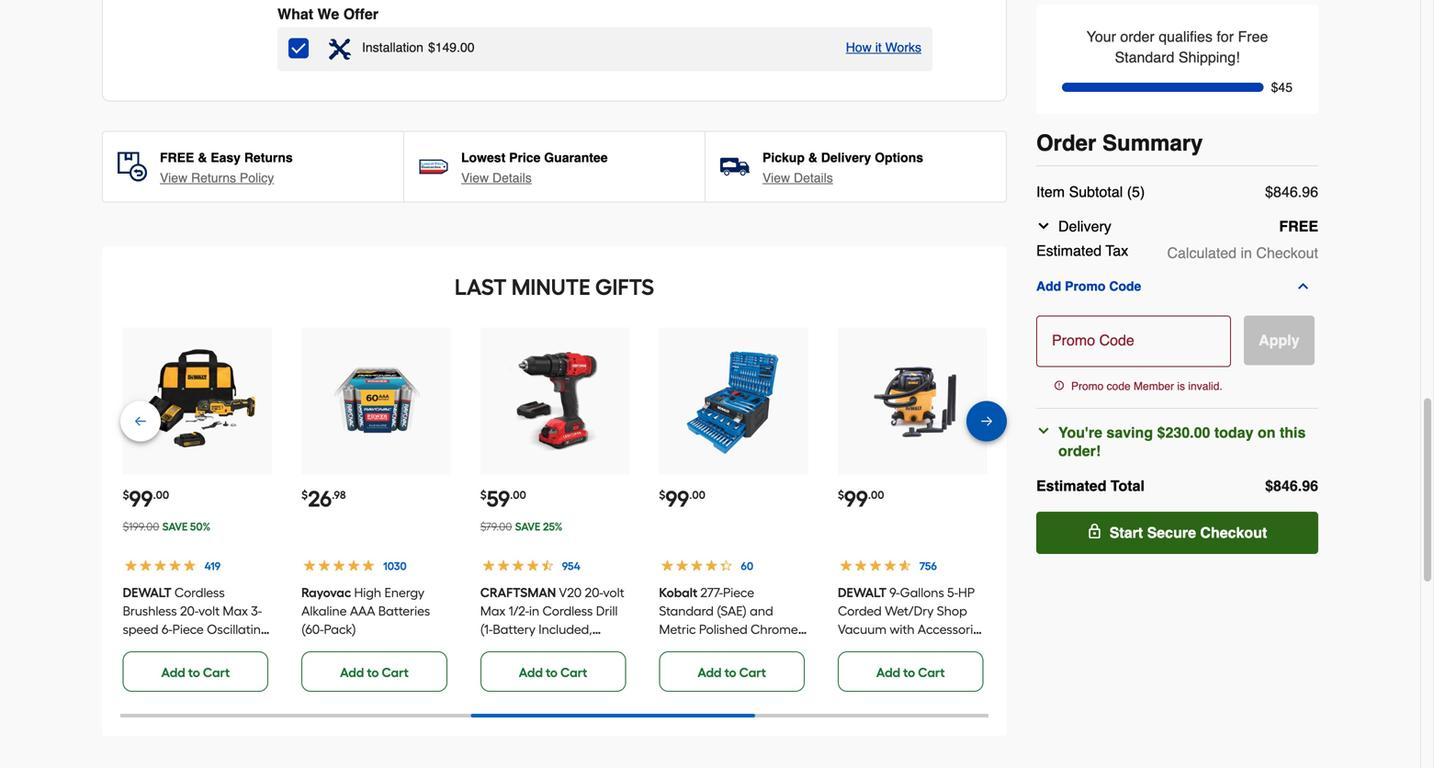 Task type: describe. For each thing, give the bounding box(es) containing it.
pickup
[[763, 150, 805, 165]]

v20
[[559, 585, 582, 600]]

add promo code
[[1036, 279, 1141, 293]]

$45
[[1271, 80, 1293, 94]]

secure image
[[1088, 524, 1102, 538]]

set
[[752, 640, 771, 656]]

cart for 9-gallons 5-hp corded wet/dry shop vacuum with accessories included
[[918, 665, 945, 680]]

59
[[487, 486, 510, 512]]

it
[[875, 40, 882, 55]]

99 for 277-piece standard (sae) and metric polished chrome mechanics tool set with hard case
[[666, 486, 689, 512]]

lowest price guarantee view details
[[461, 150, 608, 185]]

$199.00
[[123, 520, 159, 533]]

order!
[[1058, 442, 1101, 459]]

estimated for estimated tax
[[1036, 242, 1102, 259]]

charger
[[480, 640, 529, 656]]

chevron down image for delivery
[[1036, 219, 1051, 233]]

included) inside the cordless brushless 20-volt max 3- speed 6-piece oscillating tool kit with soft case (1- battery included)
[[169, 658, 223, 674]]

free for free
[[1279, 218, 1318, 235]]

speed
[[123, 622, 158, 637]]

standard inside your order qualifies for free standard shipping!
[[1115, 49, 1175, 66]]

view inside lowest price guarantee view details
[[461, 170, 489, 185]]

(1- inside the cordless brushless 20-volt max 3- speed 6-piece oscillating tool kit with soft case (1- battery included)
[[256, 640, 268, 656]]

846 for estimated total
[[1273, 477, 1298, 494]]

view details link for view
[[763, 169, 833, 187]]

installation $ 149 .00
[[362, 40, 475, 55]]

last minute gifts heading
[[120, 269, 989, 305]]

wet/dry
[[885, 603, 934, 619]]

case inside 277-piece standard (sae) and metric polished chrome mechanics tool set with hard case
[[691, 658, 722, 674]]

save for 59
[[515, 520, 541, 533]]

with inside 277-piece standard (sae) and metric polished chrome mechanics tool set with hard case
[[774, 640, 799, 656]]

metric
[[659, 622, 696, 637]]

(1- inside the v20 20-volt max 1/2-in cordless drill (1-battery included, charger included)
[[480, 622, 493, 637]]

options
[[875, 150, 923, 165]]

lowest
[[461, 150, 506, 165]]

delivery inside pickup & delivery options view details
[[821, 150, 871, 165]]

code
[[1109, 279, 1141, 293]]

add for 9-gallons 5-hp corded wet/dry shop vacuum with accessories included
[[876, 665, 901, 680]]

this
[[1280, 424, 1306, 441]]

energy
[[384, 585, 425, 600]]

1 horizontal spatial in
[[1241, 244, 1252, 261]]

to for pack)
[[367, 665, 379, 680]]

277-
[[700, 585, 723, 600]]

included
[[838, 640, 888, 656]]

cordless inside the cordless brushless 20-volt max 3- speed 6-piece oscillating tool kit with soft case (1- battery included)
[[174, 585, 225, 600]]

chevron down image for you're saving  $230.00  today on this order!
[[1036, 423, 1051, 438]]

last
[[455, 274, 507, 300]]

you're
[[1058, 424, 1103, 441]]

free & easy returns view returns policy
[[160, 150, 293, 185]]

dewalt for 9-gallons 5-hp corded wet/dry shop vacuum with accessories included
[[838, 585, 887, 600]]

secure
[[1147, 524, 1196, 541]]

on
[[1258, 424, 1276, 441]]

for
[[1217, 28, 1234, 45]]

start
[[1110, 524, 1143, 541]]

invalid.
[[1188, 380, 1223, 393]]

add to cart for speed
[[161, 665, 230, 680]]

estimated tax
[[1036, 242, 1128, 259]]

member
[[1134, 380, 1174, 393]]

rayovac high energy alkaline aaa batteries (60-pack) image
[[316, 341, 436, 461]]

846 for item subtotal (5)
[[1273, 183, 1298, 200]]

add for v20 20-volt max 1/2-in cordless drill (1-battery included, charger included)
[[519, 665, 543, 680]]

batteries
[[378, 603, 430, 619]]

high energy alkaline aaa batteries (60-pack)
[[302, 585, 430, 637]]

to for speed
[[188, 665, 200, 680]]

high
[[354, 585, 381, 600]]

1 $ 99 .00 from the left
[[123, 486, 169, 512]]

subtotal
[[1069, 183, 1123, 200]]

brushless
[[123, 603, 177, 619]]

included,
[[539, 622, 592, 637]]

we
[[317, 6, 339, 23]]

how it works
[[846, 40, 922, 55]]

$230.00
[[1157, 424, 1210, 441]]

$ 846 . 96 for estimated total
[[1265, 477, 1318, 494]]

$199.00 save 50%
[[123, 520, 210, 533]]

aaa
[[350, 603, 375, 619]]

total
[[1111, 477, 1145, 494]]

$ 59 .00
[[480, 486, 526, 512]]

assembly image
[[329, 38, 351, 60]]

what
[[277, 6, 313, 23]]

start secure checkout
[[1110, 524, 1267, 541]]

order
[[1120, 28, 1155, 45]]

kobalt 277-piece standard (sae) and metric polished chrome mechanics tool set with hard case image
[[674, 341, 794, 461]]

you're saving  $230.00  today on this order! link
[[1036, 423, 1311, 460]]

96 for item subtotal (5)
[[1302, 183, 1318, 200]]

hp
[[958, 585, 975, 600]]

26 list item
[[302, 328, 451, 692]]

. for item subtotal (5)
[[1298, 183, 1302, 200]]

saving
[[1107, 424, 1153, 441]]

1 vertical spatial returns
[[191, 170, 236, 185]]

add to cart link for speed
[[123, 651, 268, 692]]

today
[[1214, 424, 1254, 441]]

9-
[[890, 585, 900, 600]]

volt inside the cordless brushless 20-volt max 3- speed 6-piece oscillating tool kit with soft case (1- battery included)
[[198, 603, 220, 619]]

20- inside the cordless brushless 20-volt max 3- speed 6-piece oscillating tool kit with soft case (1- battery included)
[[180, 603, 198, 619]]

(5)
[[1127, 183, 1145, 200]]

9-gallons 5-hp corded wet/dry shop vacuum with accessories included
[[838, 585, 986, 656]]

0 vertical spatial returns
[[244, 150, 293, 165]]

how it works button
[[846, 38, 922, 57]]

add to cart link for polished
[[659, 651, 805, 692]]

rayovac
[[302, 585, 351, 600]]

order
[[1036, 130, 1096, 156]]

view details link for details
[[461, 169, 532, 187]]

pickup & delivery options view details
[[763, 150, 923, 185]]

installation
[[362, 40, 424, 55]]

what we offer
[[277, 6, 378, 23]]

& for free
[[198, 150, 207, 165]]

view returns policy link
[[160, 169, 274, 187]]

chrome
[[751, 622, 798, 637]]

add to cart link for pack)
[[302, 651, 447, 692]]

(sae)
[[717, 603, 747, 619]]

free
[[1238, 28, 1268, 45]]

add promo code link
[[1036, 279, 1318, 293]]

$ 99 .00 for 9-gallons 5-hp corded wet/dry shop vacuum with accessories included
[[838, 486, 884, 512]]

calculated in checkout
[[1167, 244, 1318, 261]]

estimated total
[[1036, 477, 1145, 494]]

cart for cordless brushless 20-volt max 3- speed 6-piece oscillating tool kit with soft case (1- battery included)
[[203, 665, 230, 680]]

add for 277-piece standard (sae) and metric polished chrome mechanics tool set with hard case
[[698, 665, 722, 680]]

1 99 from the left
[[129, 486, 153, 512]]

cordless brushless 20-volt max 3- speed 6-piece oscillating tool kit with soft case (1- battery included)
[[123, 585, 269, 674]]

cart for high energy alkaline aaa batteries (60-pack)
[[382, 665, 409, 680]]

vacuum
[[838, 622, 887, 637]]

cart for 277-piece standard (sae) and metric polished chrome mechanics tool set with hard case
[[739, 665, 766, 680]]

save for 99
[[162, 520, 188, 533]]

dewalt cordless brushless 20-volt max 3-speed 6-piece oscillating tool kit with soft case (1-battery included) image
[[138, 341, 257, 461]]

$ inside $ 26 .98
[[302, 488, 308, 502]]

add to cart link for cordless
[[480, 651, 626, 692]]

craftsman v20 20-volt max 1/2-in cordless drill (1-battery included, charger included) image
[[495, 341, 615, 461]]

.00 inside '$ 59 .00'
[[510, 488, 526, 502]]

add to cart for shop
[[876, 665, 945, 680]]

add to cart for cordless
[[519, 665, 587, 680]]

add to cart for pack)
[[340, 665, 409, 680]]

details inside lowest price guarantee view details
[[492, 170, 532, 185]]

96 for estimated total
[[1302, 477, 1318, 494]]

start secure checkout button
[[1036, 512, 1318, 554]]

item subtotal (5)
[[1036, 183, 1145, 200]]

(60-
[[302, 622, 324, 637]]

25%
[[543, 520, 563, 533]]



Task type: locate. For each thing, give the bounding box(es) containing it.
2 846 from the top
[[1273, 477, 1298, 494]]

piece
[[723, 585, 754, 600], [172, 622, 204, 637]]

5-
[[947, 585, 958, 600]]

3 $ 99 .00 from the left
[[838, 486, 884, 512]]

1 max from the left
[[223, 603, 248, 619]]

0 horizontal spatial piece
[[172, 622, 204, 637]]

2 horizontal spatial 99 list item
[[838, 328, 987, 692]]

0 vertical spatial estimated
[[1036, 242, 1102, 259]]

chevron down image
[[1036, 219, 1051, 233], [1036, 423, 1051, 438]]

. down this
[[1298, 477, 1302, 494]]

20-
[[585, 585, 603, 600], [180, 603, 198, 619]]

& inside pickup & delivery options view details
[[808, 150, 818, 165]]

view for pickup & delivery options view details
[[763, 170, 790, 185]]

0 horizontal spatial &
[[198, 150, 207, 165]]

max up oscillating on the bottom of page
[[223, 603, 248, 619]]

1 dewalt from the left
[[123, 585, 172, 600]]

standard down the order
[[1115, 49, 1175, 66]]

$ 846 . 96 up "calculated in checkout"
[[1265, 183, 1318, 200]]

add inside 59 list item
[[519, 665, 543, 680]]

delivery up estimated tax
[[1058, 218, 1112, 235]]

0 vertical spatial included)
[[532, 640, 587, 656]]

846 up "calculated in checkout"
[[1273, 183, 1298, 200]]

to for polished
[[725, 665, 736, 680]]

1 vertical spatial checkout
[[1200, 524, 1267, 541]]

with down the chrome
[[774, 640, 799, 656]]

0 horizontal spatial volt
[[198, 603, 220, 619]]

1 horizontal spatial tool
[[726, 640, 749, 656]]

1 vertical spatial .
[[1298, 477, 1302, 494]]

to down "high energy alkaline aaa batteries (60-pack)"
[[367, 665, 379, 680]]

1 add to cart from the left
[[161, 665, 230, 680]]

view inside pickup & delivery options view details
[[763, 170, 790, 185]]

view details link
[[461, 169, 532, 187], [763, 169, 833, 187]]

returns up the policy
[[244, 150, 293, 165]]

chevron down image inside you're saving  $230.00  today on this order! link
[[1036, 423, 1051, 438]]

cart down accessories
[[918, 665, 945, 680]]

2 estimated from the top
[[1036, 477, 1107, 494]]

in down craftsman
[[529, 603, 539, 619]]

checkout up "chevron up" icon
[[1256, 244, 1318, 261]]

1 vertical spatial in
[[529, 603, 539, 619]]

to down soft
[[188, 665, 200, 680]]

add down pack)
[[340, 665, 364, 680]]

view left the policy
[[160, 170, 188, 185]]

0 horizontal spatial view details link
[[461, 169, 532, 187]]

0 vertical spatial promo
[[1065, 279, 1106, 293]]

0 vertical spatial (1-
[[480, 622, 493, 637]]

2 horizontal spatial 99
[[844, 486, 868, 512]]

1/2-
[[509, 603, 529, 619]]

1 tool from the left
[[123, 640, 147, 656]]

3 cart from the left
[[561, 665, 587, 680]]

$ 99 .00 for 277-piece standard (sae) and metric polished chrome mechanics tool set with hard case
[[659, 486, 706, 512]]

2 & from the left
[[808, 150, 818, 165]]

battery down 1/2-
[[493, 622, 536, 637]]

1 $ 846 . 96 from the top
[[1265, 183, 1318, 200]]

1 horizontal spatial included)
[[532, 640, 587, 656]]

3 view from the left
[[763, 170, 790, 185]]

& right pickup
[[808, 150, 818, 165]]

details inside pickup & delivery options view details
[[794, 170, 833, 185]]

2 to from the left
[[367, 665, 379, 680]]

easy
[[211, 150, 241, 165]]

add down the charger
[[519, 665, 543, 680]]

add to cart link down pack)
[[302, 651, 447, 692]]

in right calculated
[[1241, 244, 1252, 261]]

checkout inside start secure checkout button
[[1200, 524, 1267, 541]]

view
[[160, 170, 188, 185], [461, 170, 489, 185], [763, 170, 790, 185]]

4 add to cart link from the left
[[659, 651, 805, 692]]

case
[[222, 640, 253, 656], [691, 658, 722, 674]]

0 horizontal spatial delivery
[[821, 150, 871, 165]]

0 vertical spatial 96
[[1302, 183, 1318, 200]]

3 99 from the left
[[844, 486, 868, 512]]

96 down this
[[1302, 477, 1318, 494]]

item
[[1036, 183, 1065, 200]]

standard
[[1115, 49, 1175, 66], [659, 603, 714, 619]]

view details link down lowest
[[461, 169, 532, 187]]

2 dewalt from the left
[[838, 585, 887, 600]]

1 96 from the top
[[1302, 183, 1318, 200]]

1 . from the top
[[1298, 183, 1302, 200]]

returns
[[244, 150, 293, 165], [191, 170, 236, 185]]

dewalt 9-gallons 5-hp corded wet/dry shop vacuum with accessories included image
[[853, 341, 972, 461]]

1 vertical spatial promo
[[1071, 380, 1104, 393]]

included) down included,
[[532, 640, 587, 656]]

to
[[188, 665, 200, 680], [367, 665, 379, 680], [546, 665, 558, 680], [725, 665, 736, 680], [903, 665, 915, 680]]

gallons
[[900, 585, 944, 600]]

in inside the v20 20-volt max 1/2-in cordless drill (1-battery included, charger included)
[[529, 603, 539, 619]]

6-
[[162, 622, 172, 637]]

3 99 list item from the left
[[838, 328, 987, 692]]

277-piece standard (sae) and metric polished chrome mechanics tool set with hard case
[[659, 585, 799, 674]]

1 99 list item from the left
[[123, 328, 272, 692]]

1 horizontal spatial standard
[[1115, 49, 1175, 66]]

add to cart link for shop
[[838, 651, 984, 692]]

details down price
[[492, 170, 532, 185]]

battery inside the v20 20-volt max 1/2-in cordless drill (1-battery included, charger included)
[[493, 622, 536, 637]]

0 vertical spatial volt
[[603, 585, 624, 600]]

1 view from the left
[[160, 170, 188, 185]]

1 chevron down image from the top
[[1036, 219, 1051, 233]]

mechanics
[[659, 640, 723, 656]]

chevron down image down item
[[1036, 219, 1051, 233]]

0 vertical spatial $ 846 . 96
[[1265, 183, 1318, 200]]

checkout for start secure checkout
[[1200, 524, 1267, 541]]

1 horizontal spatial 20-
[[585, 585, 603, 600]]

1 horizontal spatial free
[[1279, 218, 1318, 235]]

max inside the v20 20-volt max 1/2-in cordless drill (1-battery included, charger included)
[[480, 603, 506, 619]]

volt up drill
[[603, 585, 624, 600]]

$ 99 .00
[[123, 486, 169, 512], [659, 486, 706, 512], [838, 486, 884, 512]]

1 horizontal spatial battery
[[493, 622, 536, 637]]

2 save from the left
[[515, 520, 541, 533]]

oscillating
[[207, 622, 269, 637]]

0 horizontal spatial (1-
[[256, 640, 268, 656]]

cart down included,
[[561, 665, 587, 680]]

piece inside the cordless brushless 20-volt max 3- speed 6-piece oscillating tool kit with soft case (1- battery included)
[[172, 622, 204, 637]]

1 horizontal spatial view details link
[[763, 169, 833, 187]]

0 horizontal spatial $ 99 .00
[[123, 486, 169, 512]]

code
[[1107, 380, 1131, 393]]

2 . from the top
[[1298, 477, 1302, 494]]

$ 846 . 96 down this
[[1265, 477, 1318, 494]]

20- up drill
[[585, 585, 603, 600]]

. up "calculated in checkout"
[[1298, 183, 1302, 200]]

1 horizontal spatial returns
[[244, 150, 293, 165]]

2 99 from the left
[[666, 486, 689, 512]]

$ 846 . 96 for item subtotal (5)
[[1265, 183, 1318, 200]]

846 down this
[[1273, 477, 1298, 494]]

add to cart for polished
[[698, 665, 766, 680]]

free up view returns policy link
[[160, 150, 194, 165]]

add to cart link down polished
[[659, 651, 805, 692]]

with
[[890, 622, 915, 637], [168, 640, 193, 656], [774, 640, 799, 656]]

summary
[[1103, 130, 1203, 156]]

0 horizontal spatial included)
[[169, 658, 223, 674]]

save left 25%
[[515, 520, 541, 533]]

2 add to cart from the left
[[340, 665, 409, 680]]

to inside 26 list item
[[367, 665, 379, 680]]

cordless up oscillating on the bottom of page
[[174, 585, 225, 600]]

volt up oscillating on the bottom of page
[[198, 603, 220, 619]]

view down lowest
[[461, 170, 489, 185]]

1 vertical spatial standard
[[659, 603, 714, 619]]

cordless up included,
[[543, 603, 593, 619]]

(1- up the charger
[[480, 622, 493, 637]]

1 estimated from the top
[[1036, 242, 1102, 259]]

cordless
[[174, 585, 225, 600], [543, 603, 593, 619]]

chevron up image
[[1296, 279, 1311, 293]]

save
[[162, 520, 188, 533], [515, 520, 541, 533]]

. for estimated total
[[1298, 477, 1302, 494]]

volt inside the v20 20-volt max 1/2-in cordless drill (1-battery included, charger included)
[[603, 585, 624, 600]]

craftsman
[[480, 585, 556, 600]]

0 horizontal spatial 99 list item
[[123, 328, 272, 692]]

2 96 from the top
[[1302, 477, 1318, 494]]

2 cart from the left
[[382, 665, 409, 680]]

20- right brushless
[[180, 603, 198, 619]]

to for shop
[[903, 665, 915, 680]]

case down oscillating on the bottom of page
[[222, 640, 253, 656]]

max inside the cordless brushless 20-volt max 3- speed 6-piece oscillating tool kit with soft case (1- battery included)
[[223, 603, 248, 619]]

tax
[[1106, 242, 1128, 259]]

delivery left options
[[821, 150, 871, 165]]

0 horizontal spatial 20-
[[180, 603, 198, 619]]

hard
[[659, 658, 688, 674]]

and
[[750, 603, 773, 619]]

dewalt up corded
[[838, 585, 887, 600]]

battery
[[493, 622, 536, 637], [123, 658, 165, 674]]

free inside 'free & easy returns view returns policy'
[[160, 150, 194, 165]]

& left easy on the left top of the page
[[198, 150, 207, 165]]

estimated down order!
[[1036, 477, 1107, 494]]

included) down soft
[[169, 658, 223, 674]]

add for cordless brushless 20-volt max 3- speed 6-piece oscillating tool kit with soft case (1- battery included)
[[161, 665, 185, 680]]

add to cart down included,
[[519, 665, 587, 680]]

pack)
[[324, 622, 356, 637]]

add to cart link down accessories
[[838, 651, 984, 692]]

2 $ 846 . 96 from the top
[[1265, 477, 1318, 494]]

to down polished
[[725, 665, 736, 680]]

1 save from the left
[[162, 520, 188, 533]]

works
[[885, 40, 922, 55]]

5 add to cart link from the left
[[838, 651, 984, 692]]

0 vertical spatial case
[[222, 640, 253, 656]]

0 vertical spatial delivery
[[821, 150, 871, 165]]

standard inside 277-piece standard (sae) and metric polished chrome mechanics tool set with hard case
[[659, 603, 714, 619]]

5 cart from the left
[[918, 665, 945, 680]]

4 add to cart from the left
[[698, 665, 766, 680]]

1 horizontal spatial cordless
[[543, 603, 593, 619]]

order summary
[[1036, 130, 1203, 156]]

policy
[[240, 170, 274, 185]]

1 vertical spatial volt
[[198, 603, 220, 619]]

0 horizontal spatial save
[[162, 520, 188, 533]]

0 horizontal spatial tool
[[123, 640, 147, 656]]

case inside the cordless brushless 20-volt max 3- speed 6-piece oscillating tool kit with soft case (1- battery included)
[[222, 640, 253, 656]]

checkout for calculated in checkout
[[1256, 244, 1318, 261]]

save left "50%" on the bottom of page
[[162, 520, 188, 533]]

included)
[[532, 640, 587, 656], [169, 658, 223, 674]]

add down the included
[[876, 665, 901, 680]]

you're saving  $230.00  today on this order!
[[1058, 424, 1306, 459]]

view inside 'free & easy returns view returns policy'
[[160, 170, 188, 185]]

1 vertical spatial case
[[691, 658, 722, 674]]

promo code member is invalid.
[[1071, 380, 1223, 393]]

0 horizontal spatial free
[[160, 150, 194, 165]]

cart down batteries at the bottom left of page
[[382, 665, 409, 680]]

1 & from the left
[[198, 150, 207, 165]]

case down mechanics
[[691, 658, 722, 674]]

0 vertical spatial piece
[[723, 585, 754, 600]]

add to cart down pack)
[[340, 665, 409, 680]]

2 chevron down image from the top
[[1036, 423, 1051, 438]]

add down kit
[[161, 665, 185, 680]]

cart down set
[[739, 665, 766, 680]]

.98
[[332, 488, 346, 502]]

1 horizontal spatial $ 99 .00
[[659, 486, 706, 512]]

cart inside 59 list item
[[561, 665, 587, 680]]

your
[[1087, 28, 1116, 45]]

add to cart inside 59 list item
[[519, 665, 587, 680]]

0 horizontal spatial cordless
[[174, 585, 225, 600]]

tool inside the cordless brushless 20-volt max 3- speed 6-piece oscillating tool kit with soft case (1- battery included)
[[123, 640, 147, 656]]

cart down soft
[[203, 665, 230, 680]]

$79.00 save 25%
[[480, 520, 563, 533]]

2 max from the left
[[480, 603, 506, 619]]

1 vertical spatial 846
[[1273, 477, 1298, 494]]

add to cart down 9-gallons 5-hp corded wet/dry shop vacuum with accessories included
[[876, 665, 945, 680]]

2 tool from the left
[[726, 640, 749, 656]]

minute
[[512, 274, 590, 300]]

1 vertical spatial battery
[[123, 658, 165, 674]]

your order qualifies for free standard shipping!
[[1087, 28, 1268, 66]]

free for free & easy returns view returns policy
[[160, 150, 194, 165]]

1 vertical spatial cordless
[[543, 603, 593, 619]]

to inside 59 list item
[[546, 665, 558, 680]]

0 horizontal spatial in
[[529, 603, 539, 619]]

soft
[[196, 640, 219, 656]]

5 add to cart from the left
[[876, 665, 945, 680]]

1 vertical spatial piece
[[172, 622, 204, 637]]

0 vertical spatial chevron down image
[[1036, 219, 1051, 233]]

guarantee
[[544, 150, 608, 165]]

None text field
[[1044, 315, 1222, 356]]

1 horizontal spatial &
[[808, 150, 818, 165]]

1 vertical spatial (1-
[[256, 640, 268, 656]]

1 cart from the left
[[203, 665, 230, 680]]

(1- down oscillating on the bottom of page
[[256, 640, 268, 656]]

0 vertical spatial cordless
[[174, 585, 225, 600]]

checkout
[[1256, 244, 1318, 261], [1200, 524, 1267, 541]]

polished
[[699, 622, 748, 637]]

estimated up add promo code
[[1036, 242, 1102, 259]]

2 details from the left
[[794, 170, 833, 185]]

view down pickup
[[763, 170, 790, 185]]

error image
[[1055, 381, 1064, 390]]

add to cart down soft
[[161, 665, 230, 680]]

20- inside the v20 20-volt max 1/2-in cordless drill (1-battery included, charger included)
[[585, 585, 603, 600]]

0 vertical spatial in
[[1241, 244, 1252, 261]]

2 99 list item from the left
[[659, 328, 808, 692]]

2 view details link from the left
[[763, 169, 833, 187]]

add to cart link down included,
[[480, 651, 626, 692]]

3 to from the left
[[546, 665, 558, 680]]

add for high energy alkaline aaa batteries (60-pack)
[[340, 665, 364, 680]]

1 vertical spatial 20-
[[180, 603, 198, 619]]

3 add to cart from the left
[[519, 665, 587, 680]]

1 horizontal spatial piece
[[723, 585, 754, 600]]

cart for v20 20-volt max 1/2-in cordless drill (1-battery included, charger included)
[[561, 665, 587, 680]]

piece up (sae)
[[723, 585, 754, 600]]

estimated for estimated total
[[1036, 477, 1107, 494]]

how
[[846, 40, 872, 55]]

last minute gifts
[[455, 274, 654, 300]]

add inside 26 list item
[[340, 665, 364, 680]]

1 vertical spatial delivery
[[1058, 218, 1112, 235]]

add to cart inside 26 list item
[[340, 665, 409, 680]]

tool down speed
[[123, 640, 147, 656]]

included) inside the v20 20-volt max 1/2-in cordless drill (1-battery included, charger included)
[[532, 640, 587, 656]]

& for pickup
[[808, 150, 818, 165]]

add to cart down set
[[698, 665, 766, 680]]

shop
[[937, 603, 967, 619]]

0 horizontal spatial returns
[[191, 170, 236, 185]]

add to cart link inside 59 list item
[[480, 651, 626, 692]]

with inside 9-gallons 5-hp corded wet/dry shop vacuum with accessories included
[[890, 622, 915, 637]]

add to cart link down "6-"
[[123, 651, 268, 692]]

qualifies
[[1159, 28, 1213, 45]]

1 horizontal spatial 99
[[666, 486, 689, 512]]

add to cart link inside 26 list item
[[302, 651, 447, 692]]

99 for 9-gallons 5-hp corded wet/dry shop vacuum with accessories included
[[844, 486, 868, 512]]

details down pickup
[[794, 170, 833, 185]]

1 vertical spatial $ 846 . 96
[[1265, 477, 1318, 494]]

cordless inside the v20 20-volt max 1/2-in cordless drill (1-battery included, charger included)
[[543, 603, 593, 619]]

0 horizontal spatial dewalt
[[123, 585, 172, 600]]

2 horizontal spatial $ 99 .00
[[838, 486, 884, 512]]

with down "6-"
[[168, 640, 193, 656]]

view details link down pickup
[[763, 169, 833, 187]]

view for free & easy returns view returns policy
[[160, 170, 188, 185]]

tool down polished
[[726, 640, 749, 656]]

4 cart from the left
[[739, 665, 766, 680]]

add down mechanics
[[698, 665, 722, 680]]

kobalt
[[659, 585, 698, 600]]

1 horizontal spatial with
[[774, 640, 799, 656]]

save inside 59 list item
[[515, 520, 541, 533]]

tool
[[123, 640, 147, 656], [726, 640, 749, 656]]

dewalt for cordless brushless 20-volt max 3- speed 6-piece oscillating tool kit with soft case (1- battery included)
[[123, 585, 172, 600]]

96 up "calculated in checkout"
[[1302, 183, 1318, 200]]

offer
[[343, 6, 378, 23]]

59 list item
[[480, 328, 630, 692]]

$ 26 .98
[[302, 486, 346, 512]]

battery down kit
[[123, 658, 165, 674]]

1 horizontal spatial (1-
[[480, 622, 493, 637]]

1 vertical spatial 96
[[1302, 477, 1318, 494]]

max left 1/2-
[[480, 603, 506, 619]]

promo down estimated tax
[[1065, 279, 1106, 293]]

1 846 from the top
[[1273, 183, 1298, 200]]

1 horizontal spatial details
[[794, 170, 833, 185]]

& inside 'free & easy returns view returns policy'
[[198, 150, 207, 165]]

1 to from the left
[[188, 665, 200, 680]]

3 add to cart link from the left
[[480, 651, 626, 692]]

2 view from the left
[[461, 170, 489, 185]]

alkaline
[[302, 603, 347, 619]]

1 horizontal spatial delivery
[[1058, 218, 1112, 235]]

50%
[[190, 520, 210, 533]]

piece up soft
[[172, 622, 204, 637]]

1 vertical spatial chevron down image
[[1036, 423, 1051, 438]]

$ inside '$ 59 .00'
[[480, 488, 487, 502]]

calculated
[[1167, 244, 1237, 261]]

to down 9-gallons 5-hp corded wet/dry shop vacuum with accessories included
[[903, 665, 915, 680]]

chevron down image left the you're
[[1036, 423, 1051, 438]]

1 details from the left
[[492, 170, 532, 185]]

$ 846 . 96
[[1265, 183, 1318, 200], [1265, 477, 1318, 494]]

0 horizontal spatial view
[[160, 170, 188, 185]]

dewalt up brushless
[[123, 585, 172, 600]]

0 horizontal spatial standard
[[659, 603, 714, 619]]

tool inside 277-piece standard (sae) and metric polished chrome mechanics tool set with hard case
[[726, 640, 749, 656]]

with down 'wet/dry'
[[890, 622, 915, 637]]

1 vertical spatial estimated
[[1036, 477, 1107, 494]]

0 vertical spatial battery
[[493, 622, 536, 637]]

returns down easy on the left top of the page
[[191, 170, 236, 185]]

1 horizontal spatial 99 list item
[[659, 328, 808, 692]]

0 vertical spatial .
[[1298, 183, 1302, 200]]

0 horizontal spatial 99
[[129, 486, 153, 512]]

0 horizontal spatial max
[[223, 603, 248, 619]]

0 horizontal spatial battery
[[123, 658, 165, 674]]

cart inside 26 list item
[[382, 665, 409, 680]]

1 horizontal spatial view
[[461, 170, 489, 185]]

$79.00
[[480, 520, 512, 533]]

0 vertical spatial free
[[160, 150, 194, 165]]

0 horizontal spatial with
[[168, 640, 193, 656]]

1 horizontal spatial case
[[691, 658, 722, 674]]

2 $ 99 .00 from the left
[[659, 486, 706, 512]]

to down included,
[[546, 665, 558, 680]]

99
[[129, 486, 153, 512], [666, 486, 689, 512], [844, 486, 868, 512]]

standard down 'kobalt'
[[659, 603, 714, 619]]

0 horizontal spatial case
[[222, 640, 253, 656]]

0 vertical spatial 20-
[[585, 585, 603, 600]]

0 vertical spatial standard
[[1115, 49, 1175, 66]]

promo right error icon
[[1071, 380, 1104, 393]]

free
[[160, 150, 194, 165], [1279, 218, 1318, 235]]

piece inside 277-piece standard (sae) and metric polished chrome mechanics tool set with hard case
[[723, 585, 754, 600]]

shipping!
[[1179, 49, 1240, 66]]

846
[[1273, 183, 1298, 200], [1273, 477, 1298, 494]]

add down estimated tax
[[1036, 279, 1061, 293]]

1 add to cart link from the left
[[123, 651, 268, 692]]

.
[[1298, 183, 1302, 200], [1298, 477, 1302, 494]]

0 horizontal spatial details
[[492, 170, 532, 185]]

2 horizontal spatial with
[[890, 622, 915, 637]]

0 vertical spatial checkout
[[1256, 244, 1318, 261]]

1 horizontal spatial dewalt
[[838, 585, 887, 600]]

1 horizontal spatial save
[[515, 520, 541, 533]]

4 to from the left
[[725, 665, 736, 680]]

149
[[435, 40, 457, 55]]

2 horizontal spatial view
[[763, 170, 790, 185]]

99 list item
[[123, 328, 272, 692], [659, 328, 808, 692], [838, 328, 987, 692]]

with inside the cordless brushless 20-volt max 3- speed 6-piece oscillating tool kit with soft case (1- battery included)
[[168, 640, 193, 656]]

5 to from the left
[[903, 665, 915, 680]]

battery inside the cordless brushless 20-volt max 3- speed 6-piece oscillating tool kit with soft case (1- battery included)
[[123, 658, 165, 674]]

1 horizontal spatial volt
[[603, 585, 624, 600]]

delivery
[[821, 150, 871, 165], [1058, 218, 1112, 235]]

1 horizontal spatial max
[[480, 603, 506, 619]]

add to cart link
[[123, 651, 268, 692], [302, 651, 447, 692], [480, 651, 626, 692], [659, 651, 805, 692], [838, 651, 984, 692]]

to for cordless
[[546, 665, 558, 680]]

1 view details link from the left
[[461, 169, 532, 187]]

checkout right secure
[[1200, 524, 1267, 541]]

add
[[1036, 279, 1061, 293], [161, 665, 185, 680], [340, 665, 364, 680], [519, 665, 543, 680], [698, 665, 722, 680], [876, 665, 901, 680]]

2 add to cart link from the left
[[302, 651, 447, 692]]

1 vertical spatial included)
[[169, 658, 223, 674]]

free up "chevron up" icon
[[1279, 218, 1318, 235]]

accessories
[[918, 622, 986, 637]]

&
[[198, 150, 207, 165], [808, 150, 818, 165]]

1 vertical spatial free
[[1279, 218, 1318, 235]]

0 vertical spatial 846
[[1273, 183, 1298, 200]]



Task type: vqa. For each thing, say whether or not it's contained in the screenshot.


